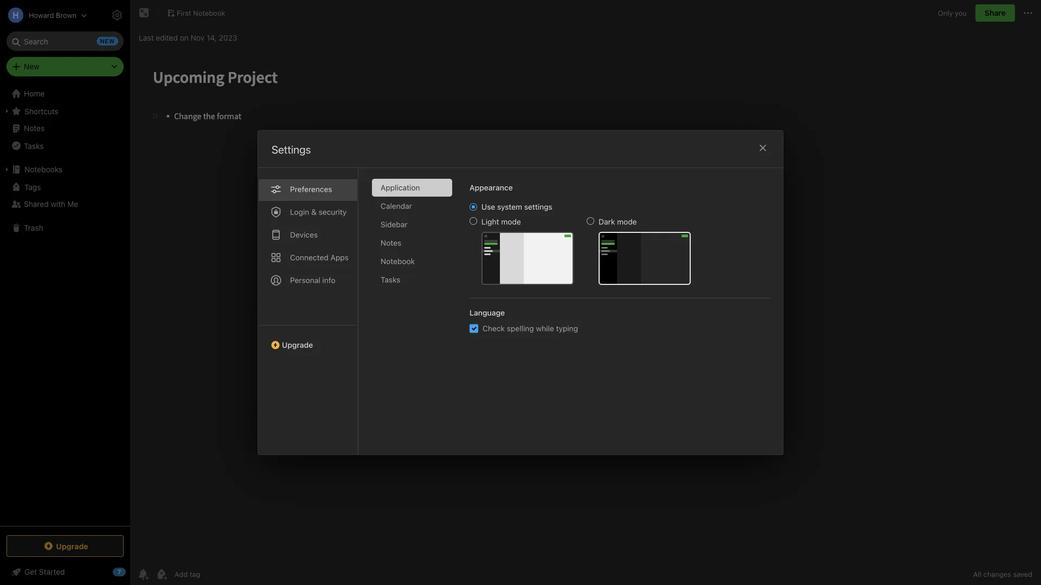 Task type: describe. For each thing, give the bounding box(es) containing it.
calendar tab
[[372, 197, 452, 215]]

apps
[[331, 253, 349, 262]]

share
[[985, 8, 1006, 17]]

Search text field
[[14, 31, 116, 51]]

application tab
[[372, 179, 452, 197]]

settings
[[272, 143, 311, 156]]

close image
[[757, 142, 770, 155]]

check spelling while typing
[[483, 324, 578, 333]]

1 vertical spatial upgrade button
[[7, 536, 124, 558]]

only you
[[938, 9, 967, 17]]

new button
[[7, 57, 124, 76]]

tags
[[24, 183, 41, 192]]

all changes saved
[[973, 571, 1033, 579]]

tasks inside tab
[[381, 276, 400, 284]]

mode for light mode
[[501, 217, 521, 226]]

use
[[482, 203, 495, 212]]

Use system settings radio
[[470, 203, 477, 211]]

while
[[536, 324, 554, 333]]

first
[[177, 9, 191, 17]]

option group containing use system settings
[[470, 202, 691, 285]]

tree containing home
[[0, 85, 130, 526]]

share button
[[976, 4, 1015, 22]]

expand note image
[[138, 7, 151, 20]]

add a reminder image
[[137, 568, 150, 581]]

preferences
[[290, 185, 332, 194]]

use system settings
[[482, 203, 552, 212]]

first notebook button
[[163, 5, 229, 21]]

light
[[482, 217, 499, 226]]

last edited on nov 14, 2023
[[139, 33, 237, 42]]

last
[[139, 33, 154, 42]]

tags button
[[0, 178, 130, 196]]

expand notebooks image
[[3, 165, 11, 174]]

saved
[[1013, 571, 1033, 579]]

2023
[[219, 33, 237, 42]]

nov
[[191, 33, 205, 42]]

add tag image
[[155, 568, 168, 581]]

home
[[24, 89, 45, 98]]

notes inside tree
[[24, 124, 45, 133]]

with
[[51, 200, 65, 209]]

trash
[[24, 224, 43, 233]]

application
[[381, 183, 420, 192]]

tasks inside button
[[24, 141, 44, 150]]

tasks tab
[[372, 271, 452, 289]]

shortcuts
[[24, 107, 58, 116]]

light mode
[[482, 217, 521, 226]]

tasks button
[[0, 137, 130, 155]]

Note Editor text field
[[130, 52, 1041, 564]]

tab list for application
[[258, 168, 359, 455]]

notes tab
[[372, 234, 452, 252]]

Check spelling while typing checkbox
[[470, 325, 478, 333]]

appearance
[[470, 183, 513, 192]]

security
[[319, 208, 347, 217]]

notebook tab
[[372, 253, 452, 271]]



Task type: locate. For each thing, give the bounding box(es) containing it.
tree
[[0, 85, 130, 526]]

notebook up "14,"
[[193, 9, 225, 17]]

first notebook
[[177, 9, 225, 17]]

Dark mode radio
[[587, 217, 594, 225]]

0 horizontal spatial notebook
[[193, 9, 225, 17]]

1 vertical spatial notes
[[381, 239, 401, 248]]

notebooks
[[24, 165, 62, 174]]

mode right dark
[[617, 217, 637, 226]]

tab list
[[258, 168, 359, 455], [372, 179, 461, 455]]

notebook inside tab
[[381, 257, 415, 266]]

home link
[[0, 85, 130, 103]]

shortcuts button
[[0, 103, 130, 120]]

sidebar
[[381, 220, 408, 229]]

2 mode from the left
[[617, 217, 637, 226]]

1 vertical spatial upgrade
[[56, 542, 88, 551]]

upgrade button
[[258, 325, 358, 354], [7, 536, 124, 558]]

notebook down notes tab at the top left of the page
[[381, 257, 415, 266]]

tasks down notebook tab
[[381, 276, 400, 284]]

notes down sidebar
[[381, 239, 401, 248]]

me
[[67, 200, 78, 209]]

notes
[[24, 124, 45, 133], [381, 239, 401, 248]]

1 horizontal spatial upgrade
[[282, 341, 313, 350]]

shared
[[24, 200, 49, 209]]

notebook inside button
[[193, 9, 225, 17]]

1 horizontal spatial upgrade button
[[258, 325, 358, 354]]

0 horizontal spatial tab list
[[258, 168, 359, 455]]

notes link
[[0, 120, 130, 137]]

0 horizontal spatial mode
[[501, 217, 521, 226]]

personal
[[290, 276, 320, 285]]

&
[[311, 208, 317, 217]]

all
[[973, 571, 982, 579]]

mode for dark mode
[[617, 217, 637, 226]]

system
[[497, 203, 522, 212]]

1 mode from the left
[[501, 217, 521, 226]]

language
[[470, 309, 505, 318]]

only
[[938, 9, 953, 17]]

edited
[[156, 33, 178, 42]]

settings image
[[111, 9, 124, 22]]

1 vertical spatial tasks
[[381, 276, 400, 284]]

1 horizontal spatial mode
[[617, 217, 637, 226]]

mode
[[501, 217, 521, 226], [617, 217, 637, 226]]

1 vertical spatial notebook
[[381, 257, 415, 266]]

tab list containing preferences
[[258, 168, 359, 455]]

sidebar tab
[[372, 216, 452, 234]]

notes down "shortcuts" on the top left of page
[[24, 124, 45, 133]]

0 vertical spatial upgrade
[[282, 341, 313, 350]]

0 horizontal spatial upgrade
[[56, 542, 88, 551]]

notes inside tab
[[381, 239, 401, 248]]

connected
[[290, 253, 329, 262]]

tasks up notebooks
[[24, 141, 44, 150]]

tab list for appearance
[[372, 179, 461, 455]]

info
[[322, 276, 335, 285]]

0 vertical spatial tasks
[[24, 141, 44, 150]]

trash link
[[0, 220, 130, 237]]

dark mode
[[599, 217, 637, 226]]

login
[[290, 208, 309, 217]]

option group
[[470, 202, 691, 285]]

typing
[[556, 324, 578, 333]]

settings
[[524, 203, 552, 212]]

on
[[180, 33, 189, 42]]

devices
[[290, 231, 318, 239]]

connected apps
[[290, 253, 349, 262]]

shared with me
[[24, 200, 78, 209]]

0 vertical spatial upgrade button
[[258, 325, 358, 354]]

1 horizontal spatial tasks
[[381, 276, 400, 284]]

notebooks link
[[0, 161, 130, 178]]

shared with me link
[[0, 196, 130, 213]]

0 horizontal spatial tasks
[[24, 141, 44, 150]]

tab list containing application
[[372, 179, 461, 455]]

1 horizontal spatial notes
[[381, 239, 401, 248]]

notebook
[[193, 9, 225, 17], [381, 257, 415, 266]]

tasks
[[24, 141, 44, 150], [381, 276, 400, 284]]

personal info
[[290, 276, 335, 285]]

1 horizontal spatial tab list
[[372, 179, 461, 455]]

Light mode radio
[[470, 217, 477, 225]]

upgrade for upgrade popup button to the bottom
[[56, 542, 88, 551]]

0 horizontal spatial upgrade button
[[7, 536, 124, 558]]

changes
[[984, 571, 1011, 579]]

note window element
[[130, 0, 1041, 586]]

0 vertical spatial notes
[[24, 124, 45, 133]]

you
[[955, 9, 967, 17]]

upgrade for the right upgrade popup button
[[282, 341, 313, 350]]

spelling
[[507, 324, 534, 333]]

None search field
[[14, 31, 116, 51]]

login & security
[[290, 208, 347, 217]]

0 horizontal spatial notes
[[24, 124, 45, 133]]

dark
[[599, 217, 615, 226]]

upgrade
[[282, 341, 313, 350], [56, 542, 88, 551]]

1 horizontal spatial notebook
[[381, 257, 415, 266]]

14,
[[207, 33, 217, 42]]

new
[[24, 62, 39, 71]]

0 vertical spatial notebook
[[193, 9, 225, 17]]

calendar
[[381, 202, 412, 211]]

mode down system
[[501, 217, 521, 226]]

check
[[483, 324, 505, 333]]



Task type: vqa. For each thing, say whether or not it's contained in the screenshot.
topmost 1
no



